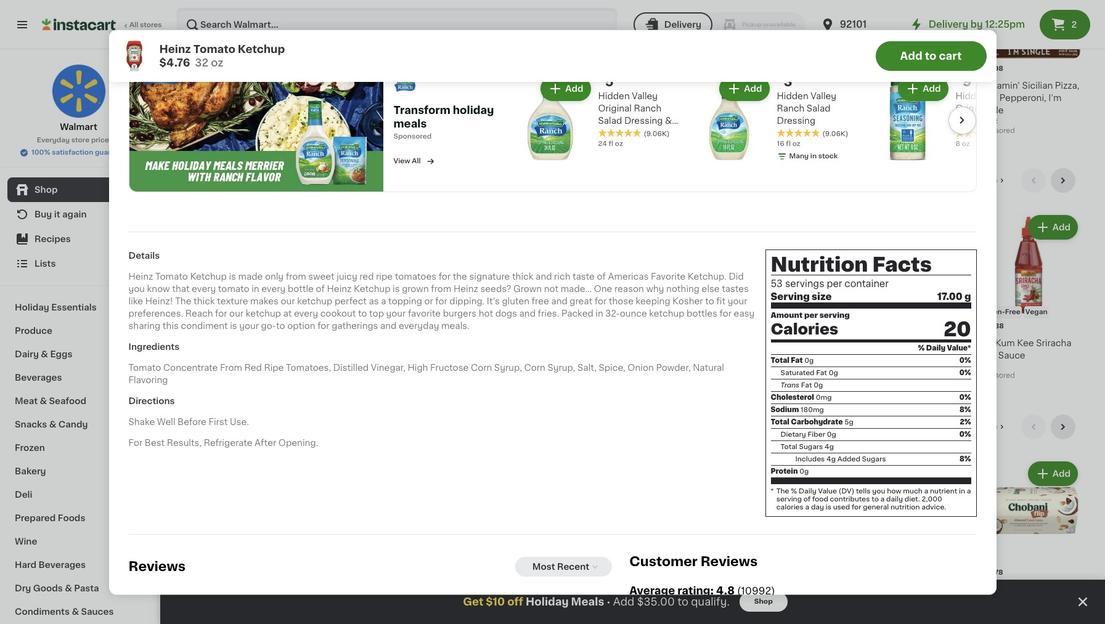 Task type: describe. For each thing, give the bounding box(es) containing it.
easy
[[734, 310, 755, 318]]

heinz down details
[[129, 273, 153, 281]]

$ up lee
[[980, 323, 984, 330]]

hard beverages
[[15, 561, 86, 570]]

chobani for chobani mixed berry on bottom vanilla low- fat greek yogurt
[[411, 586, 448, 594]]

vanilla inside chobani vanilla blended non-fat greek yogurt
[[676, 586, 704, 594]]

4 up the harvest on the bottom of page
[[532, 569, 541, 582]]

chobani vanilla blended non-fat greek yogurt
[[638, 586, 740, 619]]

serving size
[[771, 292, 832, 302]]

0 horizontal spatial sugars
[[799, 444, 823, 451]]

$ 3 98 for hidden valley ranch salad dressing
[[780, 76, 803, 89]]

3 gluten- from the left
[[979, 309, 1005, 316]]

wine
[[15, 538, 37, 546]]

to inside button
[[925, 51, 937, 60]]

1 horizontal spatial of
[[597, 273, 606, 281]]

delivery for delivery
[[664, 20, 701, 29]]

yogurt inside chobani vanilla blended non-fat greek yogurt
[[638, 610, 666, 619]]

1 vertical spatial sponsored badge image
[[525, 140, 562, 147]]

1 vertical spatial our
[[229, 310, 244, 318]]

day
[[811, 505, 824, 511]]

yoplait for yoplait original strawberry and banana yogurt cups
[[864, 586, 894, 594]]

& right goods
[[65, 584, 72, 593]]

pizza,
[[1055, 82, 1080, 90]]

stock inside item carousel 'region'
[[906, 388, 925, 394]]

0 horizontal spatial from
[[286, 273, 306, 281]]

8
[[956, 141, 960, 148]]

& left the sauces
[[72, 608, 79, 616]]

2 horizontal spatial every
[[294, 310, 318, 318]]

option
[[287, 322, 315, 331]]

heinz inside the heinz tomato ketchup $4.76 32 oz
[[159, 44, 191, 54]]

and down top
[[380, 322, 397, 331]]

0 horizontal spatial your
[[239, 322, 259, 331]]

serving inside * the % daily value (dv) tells you how much a nutrient in a serving of food contributes to a daily diet. 2,000 calories a day is used for general nutrition advice.
[[777, 497, 802, 503]]

view for yogurt
[[938, 423, 960, 432]]

0g for trans fat 0g
[[814, 383, 823, 389]]

shop inside shop button
[[754, 599, 773, 605]]

shop inside shop link
[[35, 186, 58, 194]]

2 horizontal spatial ketchup
[[649, 310, 685, 318]]

0% for dietary fiber 0g
[[960, 432, 971, 439]]

creamy
[[911, 94, 945, 102]]

fat up trans fat 0g
[[816, 370, 827, 377]]

sauce inside the lee kum kee sriracha chili sauce 18 oz
[[999, 351, 1026, 360]]

$ 5 54
[[601, 76, 625, 89]]

$ up hidden valley ranch salad dressing
[[780, 76, 784, 83]]

0 vertical spatial beverages
[[15, 374, 62, 382]]

in down sandwich
[[218, 143, 225, 149]]

in down banquet chicken pot pie frozen pot pie dinner
[[332, 143, 338, 149]]

& inside el monterey beef & bean burrito 2 lb
[[715, 82, 721, 90]]

& inside 'link'
[[41, 350, 48, 359]]

stock for dressing
[[819, 153, 838, 160]]

7
[[298, 130, 302, 137]]

from
[[220, 364, 242, 373]]

free down not
[[552, 309, 568, 316]]

to left top
[[358, 310, 367, 318]]

best
[[145, 439, 165, 448]]

frozen inside banquet chicken pot pie frozen pot pie dinner
[[314, 94, 343, 102]]

get
[[463, 597, 484, 607]]

to left 'fit'
[[705, 297, 714, 306]]

many in stock for dressing
[[789, 153, 838, 160]]

& inside hidden valley original ranch salad dressing & topping
[[665, 117, 672, 126]]

lime
[[204, 598, 225, 607]]

(9.06k) for 3
[[823, 131, 849, 138]]

original inside yoplait original strawberry and banana yogurt cups
[[896, 586, 929, 594]]

0% for total fat 0g
[[960, 358, 971, 365]]

92
[[425, 323, 434, 330]]

great
[[570, 297, 593, 306]]

$3.98 element
[[411, 568, 515, 584]]

free inside life cuisine gluten free lifestyle cauliflower crust pepperoni pizza
[[609, 82, 628, 90]]

0 vertical spatial thick
[[512, 273, 534, 281]]

and inside the yoplait strawberry and harvest peach yogurt cups
[[606, 586, 623, 594]]

greek, inside chobani yogurt, greek, key lime crumble
[[257, 586, 285, 594]]

callender's for pie
[[438, 82, 487, 90]]

condiment
[[181, 322, 228, 331]]

smucker's uncrustables peanut butter & grape jelly sandwich
[[185, 82, 275, 127]]

0% for saturated fat 0g
[[960, 370, 971, 377]]

get $10 off holiday meals • add $35.00 to qualify.
[[463, 597, 730, 607]]

1 for $ 1 92
[[418, 322, 424, 335]]

4 inside product group
[[192, 322, 201, 335]]

hidden for 3
[[777, 92, 809, 101]]

meal inside banquet salisbury steak with creamy mashed potatoes, frozen meal
[[895, 119, 916, 127]]

life
[[525, 82, 541, 90]]

92101 button
[[820, 7, 894, 42]]

2 8% from the top
[[960, 457, 971, 463]]

opening.
[[279, 439, 318, 448]]

almond
[[977, 598, 1011, 607]]

chobani for chobani yogurt, greek, key lime crumble
[[185, 586, 221, 594]]

yogurt inside the yoplait strawberry and harvest peach yogurt cups
[[590, 598, 618, 607]]

32 inside the heinz tomato ketchup $4.76 32 oz
[[195, 57, 208, 67]]

1 horizontal spatial every
[[261, 285, 286, 294]]

180mg
[[801, 407, 824, 414]]

seafood
[[49, 397, 86, 406]]

ranch inside the hidden valley original ranch seasoning, dressing and dip mix, shaker
[[992, 105, 1019, 113]]

el monterey beef & bean burrito 2 lb
[[638, 82, 721, 112]]

cups for and
[[895, 610, 918, 619]]

2 inside el monterey beef & bean burrito 2 lb
[[638, 106, 642, 112]]

many in stock for &
[[197, 143, 246, 149]]

$ inside $ 1 76
[[867, 66, 871, 72]]

1 horizontal spatial %
[[918, 346, 925, 352]]

a right the nutrient
[[967, 489, 971, 495]]

heinz down juicy on the top
[[327, 285, 352, 294]]

0 horizontal spatial reviews
[[129, 561, 186, 574]]

0 vertical spatial your
[[728, 297, 747, 306]]

prepared foods link
[[7, 507, 150, 530]]

this
[[163, 322, 179, 331]]

a left day
[[805, 505, 810, 511]]

0 vertical spatial view
[[394, 158, 410, 165]]

banquet for with
[[864, 82, 901, 90]]

calories
[[777, 505, 804, 511]]

$ up the 44 on the right top of the page
[[980, 66, 984, 72]]

and inside yoplait original strawberry and banana yogurt cups
[[914, 598, 931, 607]]

fat down 'saturated fat 0g'
[[801, 383, 812, 389]]

1 8% from the top
[[960, 407, 971, 414]]

shaker
[[976, 142, 1006, 150]]

vegan
[[1026, 309, 1048, 316]]

6 oz
[[525, 130, 539, 137]]

in down made
[[252, 285, 259, 294]]

grown
[[402, 285, 429, 294]]

for down texture
[[215, 310, 227, 318]]

frozen inside marie callender's chicken pot pie frozen meal 10 oz
[[482, 94, 511, 102]]

fl for 5
[[609, 141, 614, 148]]

it
[[54, 210, 60, 219]]

grown
[[513, 285, 542, 294]]

to inside * the % daily value (dv) tells you how much a nutrient in a serving of food contributes to a daily diet. 2,000 calories a day is used for general nutrition advice.
[[872, 497, 879, 503]]

average
[[630, 587, 675, 596]]

pot up (884)
[[345, 94, 360, 102]]

salad inside hidden valley ranch salad dressing
[[807, 105, 831, 113]]

1 horizontal spatial reviews
[[701, 556, 758, 569]]

yogurt inside chobani mixed berry on bottom vanilla low- fat greek yogurt
[[455, 610, 484, 619]]

many in stock for frozen
[[310, 143, 359, 149]]

2 inside button
[[1072, 20, 1077, 29]]

bottom
[[425, 598, 457, 607]]

pot inside marie callender's chicken pot pie, frozen meal
[[789, 94, 803, 102]]

in down (5.5k)
[[811, 153, 817, 160]]

kum
[[996, 339, 1015, 348]]

all for condiments
[[962, 176, 972, 185]]

walmart logo image
[[51, 64, 106, 118]]

3.5
[[537, 363, 548, 370]]

gluten-free for x
[[526, 309, 568, 316]]

lee
[[977, 339, 993, 348]]

value inside great value ranch dressing 16 fl oz
[[777, 339, 801, 348]]

nonfat
[[298, 598, 328, 607]]

vinegar,
[[371, 364, 406, 373]]

10 ct
[[185, 130, 201, 137]]

& left candy at the bottom of page
[[49, 420, 56, 429]]

16 oz
[[411, 363, 429, 370]]

32 for 4
[[185, 363, 194, 370]]

great value plain greek nonfat yogurt button
[[298, 459, 401, 618]]

value inside * the % daily value (dv) tells you how much a nutrient in a serving of food contributes to a daily diet. 2,000 calories a day is used for general nutrition advice.
[[818, 489, 837, 495]]

ounce
[[620, 310, 647, 318]]

0% for cholesterol 0mg
[[960, 395, 971, 402]]

dressing inside great value ranch dressing 16 fl oz
[[751, 351, 790, 360]]

free up traditional
[[892, 309, 908, 316]]

many in stock inside item carousel 'region'
[[876, 388, 925, 394]]

2 horizontal spatial ketchup
[[354, 285, 391, 294]]

holy
[[977, 94, 998, 102]]

oz inside the heinz tomato ketchup $4.76 32 oz
[[211, 57, 224, 67]]

chicken inside banquet chicken pot pie frozen pot pie dinner
[[337, 82, 372, 90]]

dressing inside the hidden valley original ranch seasoning, dressing and dip mix, shaker
[[956, 129, 994, 138]]

ripe
[[264, 364, 284, 373]]

0 horizontal spatial ketchup
[[246, 310, 281, 318]]

fat inside chobani vanilla blended non-fat greek yogurt
[[698, 598, 712, 607]]

98 for hidden valley ranch salad dressing
[[794, 76, 803, 83]]

15 oz
[[751, 130, 768, 137]]

chobani for chobani vanilla blended non-fat greek yogurt
[[638, 586, 674, 594]]

7 oz
[[298, 130, 312, 137]]

fl inside great value ranch dressing 16 fl oz
[[760, 363, 765, 370]]

product group containing 3
[[977, 0, 1081, 138]]

2,000
[[922, 497, 942, 503]]

24 for prego traditional pasta sauce
[[864, 375, 873, 382]]

ranch inside great value ranch dressing 16 fl oz
[[803, 339, 831, 348]]

greek inside chobani mixed berry on bottom vanilla low- fat greek yogurt
[[427, 610, 453, 619]]

frozen up the bakery
[[15, 444, 45, 452]]

0 vertical spatial s'mores
[[810, 598, 845, 607]]

ranch inside hidden valley original ranch salad dressing & topping
[[634, 105, 662, 113]]

yogurt, for lime
[[224, 586, 254, 594]]

total for dietary fiber 0g
[[771, 420, 790, 426]]

$5.58 element
[[638, 568, 741, 584]]

& inside smucker's uncrustables peanut butter & grape jelly sandwich
[[214, 106, 221, 115]]

16 inside great value ranch dressing 16 fl oz
[[751, 363, 758, 370]]

gluten
[[502, 297, 530, 306]]

view for condiments
[[938, 176, 960, 185]]

fl for 3
[[786, 141, 791, 148]]

dietary fiber 0g
[[781, 432, 836, 439]]

sriracha
[[1036, 339, 1072, 348]]

blended
[[638, 598, 674, 607]]

transform holiday meals spo nsored
[[394, 106, 494, 141]]

banquet chicken pot pie frozen pot pie dinner
[[298, 82, 390, 115]]

0g for saturated fat 0g
[[829, 370, 838, 377]]

1 horizontal spatial sugars
[[862, 457, 886, 463]]

pot inside marie callender's chicken pot pie frozen meal 10 oz
[[449, 94, 464, 102]]

oz inside the lee kum kee sriracha chili sauce 18 oz
[[987, 363, 995, 370]]

treatment tracker modal dialog
[[160, 580, 1105, 624]]

a inside heinz tomato ketchup is made only from sweet  juicy  red ripe tomatoes for the signature thick and rich taste of americas favorite ketchup. did you know that every tomato in every bottle of heinz ketchup is grown from heinz seeds? grown not made... one reason why nothing else tastes like heinz! the thick texture makes our ketchup perfect as a topping or for dipping. it's gluten free and great for those keeping kosher to fit your preferences. reach for our ketchup at every cookout to top your favorite burgers  hot dogs and fries. packed in 32-ounce ketchup bottles for easy sharing  this condiment is your go-to option for gatherings and everyday meals.
[[381, 297, 386, 306]]

1 horizontal spatial ketchup
[[297, 297, 333, 306]]

for right or
[[435, 297, 447, 306]]

satisfaction
[[52, 149, 93, 156]]

original for 9
[[956, 105, 989, 113]]

or
[[424, 297, 433, 306]]

and up not
[[536, 273, 552, 281]]

go-
[[261, 322, 276, 331]]

$ inside $ 4 94
[[527, 570, 532, 576]]

$ 1 94
[[301, 322, 322, 335]]

make holiday meals merrier with ranch flavor image
[[129, 49, 383, 192]]

total for saturated fat 0g
[[771, 358, 790, 365]]

sodium
[[771, 407, 799, 414]]

frozen inside banquet salisbury steak with creamy mashed potatoes, frozen meal
[[864, 119, 893, 127]]

great for great value plain greek nonfat yogurt
[[298, 586, 323, 594]]

of inside * the % daily value (dv) tells you how much a nutrient in a serving of food contributes to a daily diet. 2,000 calories a day is used for general nutrition advice.
[[804, 497, 811, 503]]

gluten- for traditional
[[865, 309, 892, 316]]

oz inside great value ranch dressing 16 fl oz
[[766, 363, 775, 370]]

1 corn from the left
[[471, 364, 492, 373]]

daily
[[886, 497, 903, 503]]

dressing inside hidden valley original ranch salad dressing & topping
[[624, 117, 663, 126]]

customer
[[630, 556, 698, 569]]

for left the
[[439, 273, 451, 281]]

9 for smucker's uncrustables peanut butter & grape jelly sandwich
[[192, 65, 201, 78]]

greek inside the chobani flip low-fat greek yogurt s'mores s'mores
[[751, 598, 777, 607]]

fiber
[[808, 432, 825, 439]]

yogurt, for loco,
[[1016, 586, 1047, 594]]

for best results, refrigerate after opening.
[[129, 439, 318, 448]]

nutrition
[[891, 505, 920, 511]]

1 vertical spatial 4g
[[827, 457, 836, 463]]

prepared foods
[[15, 514, 85, 523]]

top
[[369, 310, 384, 318]]

natural
[[693, 364, 724, 373]]

in inside item carousel 'region'
[[898, 388, 904, 394]]

& right meat on the bottom of the page
[[40, 397, 47, 406]]

servings
[[785, 280, 825, 289]]

crust
[[525, 106, 548, 115]]

3 for hidden valley ranch salad dressing
[[784, 76, 793, 89]]

tells
[[856, 489, 871, 495]]

1 vertical spatial all
[[412, 158, 421, 165]]

sponsored badge image for 88
[[977, 373, 1015, 380]]

1 vertical spatial of
[[316, 285, 325, 294]]

2 corn from the left
[[524, 364, 545, 373]]

32 oz for 1
[[298, 363, 317, 370]]

(50+) for yogurt
[[974, 423, 998, 432]]

2 pie from the left
[[362, 94, 376, 102]]

a up 2,000
[[924, 489, 929, 495]]

and inside the hidden valley original ranch seasoning, dressing and dip mix, shaker
[[997, 129, 1014, 138]]

in inside * the % daily value (dv) tells you how much a nutrient in a serving of food contributes to a daily diet. 2,000 calories a day is used for general nutrition advice.
[[959, 489, 965, 495]]

1 horizontal spatial our
[[281, 297, 295, 306]]

to down at
[[276, 322, 285, 331]]

yogurt inside yoplait original strawberry and banana yogurt cups
[[864, 610, 893, 619]]

3 for screamin' sicilian pizza, holy pepperoni, i'm single
[[984, 65, 993, 78]]

1 for $ 1 94
[[305, 322, 311, 335]]

pasta inside the dry goods & pasta link
[[74, 584, 99, 593]]

16 for 16 fl oz
[[777, 141, 785, 148]]

and down not
[[551, 297, 568, 306]]

pot left hidden valley ranch 'icon'
[[375, 82, 390, 90]]

0 vertical spatial 4g
[[825, 444, 834, 451]]

0 horizontal spatial thick
[[194, 297, 215, 306]]

value inside great value plain greek nonfat yogurt
[[325, 586, 348, 594]]

holiday essentials
[[15, 303, 97, 312]]

is up the topping
[[393, 285, 400, 294]]

76 for 4
[[202, 323, 211, 330]]

for down one
[[595, 297, 607, 306]]

view all (50+) button for yogurt
[[933, 415, 1012, 440]]

(5.5k)
[[797, 120, 818, 127]]

$ inside the $ 1 94
[[301, 323, 305, 330]]

essentials
[[51, 303, 97, 312]]

made...
[[561, 285, 592, 294]]

onion
[[628, 364, 654, 373]]

monterey
[[648, 82, 690, 90]]

holiday inside holiday essentials link
[[15, 303, 49, 312]]

daily inside * the % daily value (dv) tells you how much a nutrient in a serving of food contributes to a daily diet. 2,000 calories a day is used for general nutrition advice.
[[799, 489, 817, 495]]

98 for screamin' sicilian pizza, holy pepperoni, i'm single
[[994, 66, 1004, 72]]

valley for 9
[[990, 92, 1015, 101]]

1 horizontal spatial from
[[431, 285, 451, 294]]

$5.43 element
[[638, 64, 741, 80]]

96
[[202, 66, 212, 72]]

0g for dietary fiber 0g
[[827, 432, 836, 439]]

4 inside chobani yogurt, almond coco loco, greek, value 4 pack
[[1034, 610, 1039, 619]]

for down 'fit'
[[720, 310, 732, 318]]

$ inside $ 1 92
[[414, 323, 418, 330]]

4 left x
[[525, 363, 529, 370]]

serving
[[771, 292, 810, 302]]

$ inside $ 9 96
[[187, 66, 192, 72]]

red
[[244, 364, 262, 373]]

$ inside $ 2 08
[[753, 323, 758, 330]]

distilled
[[333, 364, 369, 373]]

add inside add to cart button
[[900, 51, 923, 60]]

buy
[[35, 210, 52, 219]]

1 vertical spatial s'mores
[[751, 610, 786, 619]]

0 vertical spatial daily
[[926, 346, 946, 352]]

recipes link
[[7, 227, 150, 252]]

(9.06k) for 5
[[644, 131, 670, 138]]

screamin'
[[977, 82, 1020, 90]]

fat up saturated
[[791, 358, 803, 365]]

sauce inside prego traditional pasta sauce
[[864, 351, 891, 360]]

ketchup for 32
[[238, 44, 285, 54]]

0 vertical spatial all
[[129, 22, 138, 28]]

heinz up dipping.
[[454, 285, 478, 294]]

sicilian
[[1023, 82, 1053, 90]]



Task type: vqa. For each thing, say whether or not it's contained in the screenshot.
Real
no



Task type: locate. For each thing, give the bounding box(es) containing it.
2 marie from the left
[[751, 82, 775, 90]]

ketchup down bottle
[[297, 297, 333, 306]]

tomato inside the heinz tomato ketchup $4.76 32 oz
[[193, 44, 235, 54]]

2 valley from the left
[[811, 92, 837, 101]]

$ left 96
[[187, 66, 192, 72]]

view left 2%
[[938, 423, 960, 432]]

94 for 4
[[542, 570, 551, 576]]

2 all from the top
[[962, 423, 972, 432]]

08
[[768, 323, 777, 330]]

mashed
[[864, 106, 899, 115]]

deli
[[15, 491, 32, 499]]

24 inside item carousel 'region'
[[864, 375, 873, 382]]

banquet inside banquet salisbury steak with creamy mashed potatoes, frozen meal
[[864, 82, 901, 90]]

yogurt, inside chobani yogurt, greek, key lime crumble
[[224, 586, 254, 594]]

marie for marie callender's chicken pot pie, frozen meal
[[751, 82, 775, 90]]

3 hidden from the left
[[956, 92, 987, 101]]

2 vertical spatial total
[[781, 444, 798, 451]]

1 syrup, from the left
[[494, 364, 522, 373]]

& left eggs
[[41, 350, 48, 359]]

you inside heinz tomato ketchup is made only from sweet  juicy  red ripe tomatoes for the signature thick and rich taste of americas favorite ketchup. did you know that every tomato in every bottle of heinz ketchup is grown from heinz seeds? grown not made... one reason why nothing else tastes like heinz! the thick texture makes our ketchup perfect as a topping or for dipping. it's gluten free and great for those keeping kosher to fit your preferences. reach for our ketchup at every cookout to top your favorite burgers  hot dogs and fries. packed in 32-ounce ketchup bottles for easy sharing  this condiment is your go-to option for gatherings and everyday meals.
[[129, 285, 145, 294]]

$ right go-
[[301, 323, 305, 330]]

2 sauce from the left
[[999, 351, 1026, 360]]

4 x 3.5 oz
[[525, 363, 557, 370]]

view all (50+) button for condiments
[[933, 168, 1012, 193]]

1 for $ 1 76
[[871, 65, 877, 78]]

qualify.
[[691, 597, 730, 607]]

hidden up (5.5k)
[[777, 92, 809, 101]]

callender's inside marie callender's chicken pot pie, frozen meal
[[777, 82, 826, 90]]

1 banquet from the left
[[298, 82, 335, 90]]

hidden valley ranch image
[[394, 75, 416, 97]]

2 syrup, from the left
[[548, 364, 575, 373]]

0 horizontal spatial sauce
[[864, 351, 891, 360]]

1 horizontal spatial ketchup
[[238, 44, 285, 54]]

lists
[[35, 260, 56, 268]]

1 sauce from the left
[[864, 351, 891, 360]]

low- inside chobani mixed berry on bottom vanilla low- fat greek yogurt
[[489, 598, 511, 607]]

$ inside the $ 4 76
[[187, 323, 192, 330]]

sweet
[[308, 273, 335, 281]]

None search field
[[176, 7, 618, 42]]

ranch inside hidden valley ranch salad dressing
[[777, 105, 805, 113]]

1 callender's from the left
[[438, 82, 487, 90]]

vanilla inside chobani mixed berry on bottom vanilla low- fat greek yogurt
[[459, 598, 487, 607]]

5 chobani from the left
[[977, 586, 1014, 594]]

a up general
[[881, 497, 885, 503]]

product group containing life cuisine gluten free lifestyle cauliflower crust pepperoni pizza
[[525, 0, 628, 150]]

1 vertical spatial daily
[[799, 489, 817, 495]]

0 vertical spatial view all (50+) button
[[933, 168, 1012, 193]]

4g left added
[[827, 457, 836, 463]]

yogurt inside the chobani flip low-fat greek yogurt s'mores s'mores
[[779, 598, 808, 607]]

1 horizontal spatial corn
[[524, 364, 545, 373]]

many in stock down (884)
[[310, 143, 359, 149]]

$ inside "$ 9 44"
[[958, 76, 963, 83]]

pasta inside prego traditional pasta sauce
[[939, 339, 963, 348]]

32 oz for 4
[[185, 363, 203, 370]]

buy it again
[[35, 210, 87, 219]]

1 horizontal spatial 98
[[994, 66, 1004, 72]]

(50+) for condiments
[[974, 176, 998, 185]]

(50+)
[[974, 176, 998, 185], [974, 423, 998, 432]]

2 yoplait from the left
[[864, 586, 894, 594]]

tomato inside tomato concentrate from red ripe tomatoes, distilled vinegar, high fructose corn syrup, corn syrup, salt, spice, onion powder, natural flavoring
[[129, 364, 161, 373]]

1 vertical spatial view all (50+)
[[938, 423, 998, 432]]

greek inside great value plain greek nonfat yogurt
[[374, 586, 400, 594]]

free
[[532, 297, 549, 306]]

2 32 oz from the left
[[298, 363, 317, 370]]

greek down 4.8
[[714, 598, 740, 607]]

1 horizontal spatial chicken
[[411, 94, 447, 102]]

2 view all (50+) button from the top
[[933, 415, 1012, 440]]

valley inside hidden valley original ranch salad dressing & topping
[[632, 92, 658, 101]]

1 hidden from the left
[[598, 92, 630, 101]]

ketchup inside the heinz tomato ketchup $4.76 32 oz
[[238, 44, 285, 54]]

per for serving
[[805, 312, 818, 319]]

chobani up key
[[185, 586, 221, 594]]

0 vertical spatial %
[[918, 346, 925, 352]]

1 vertical spatial beverages
[[39, 561, 86, 570]]

% daily value*
[[918, 346, 971, 352]]

flip
[[790, 586, 805, 594]]

1 horizontal spatial valley
[[811, 92, 837, 101]]

2 horizontal spatial fl
[[786, 141, 791, 148]]

1 view all (50+) from the top
[[938, 176, 998, 185]]

2 (9.06k) from the left
[[823, 131, 849, 138]]

daily left value*
[[926, 346, 946, 352]]

chobani for chobani flip low-fat greek yogurt s'mores s'mores
[[751, 586, 787, 594]]

salad
[[807, 105, 831, 113], [598, 117, 622, 126]]

yogurt, inside chobani yogurt, almond coco loco, greek, value 4 pack
[[1016, 586, 1047, 594]]

3 0% from the top
[[960, 395, 971, 402]]

trans fat 0g
[[781, 383, 823, 389]]

much
[[903, 489, 923, 495]]

hidden down "$ 9 44"
[[956, 92, 987, 101]]

view all (50+) button
[[933, 168, 1012, 193], [933, 415, 1012, 440]]

1 valley from the left
[[632, 92, 658, 101]]

condiments for condiments
[[185, 174, 269, 187]]

meal for marie callender's chicken pot pie frozen meal 10 oz
[[411, 106, 432, 115]]

valley inside the hidden valley original ranch seasoning, dressing and dip mix, shaker
[[990, 92, 1015, 101]]

chobani up blended
[[638, 586, 674, 594]]

item carousel region containing condiments
[[185, 168, 1081, 405]]

2 vertical spatial sponsored badge image
[[977, 373, 1015, 380]]

heinz up the $4.76
[[159, 44, 191, 54]]

0g
[[805, 358, 814, 365], [829, 370, 838, 377], [814, 383, 823, 389], [827, 432, 836, 439], [800, 469, 809, 476]]

0 vertical spatial you
[[129, 285, 145, 294]]

4 chobani from the left
[[751, 586, 787, 594]]

most
[[532, 563, 555, 572]]

94 inside $ 4 94
[[542, 570, 551, 576]]

original for 5
[[598, 105, 632, 113]]

marie inside marie callender's chicken pot pie frozen meal 10 oz
[[411, 82, 436, 90]]

original
[[598, 105, 632, 113], [956, 105, 989, 113], [896, 586, 929, 594]]

0 horizontal spatial and
[[606, 586, 623, 594]]

beverages down dairy & eggs
[[15, 374, 62, 382]]

delivery by 12:25pm
[[929, 20, 1025, 29]]

view down spo
[[394, 158, 410, 165]]

delivery left by
[[929, 20, 969, 29]]

chobani inside chobani vanilla blended non-fat greek yogurt
[[638, 586, 674, 594]]

chicken inside marie callender's chicken pot pie frozen meal 10 oz
[[411, 94, 447, 102]]

0 horizontal spatial greek,
[[257, 586, 285, 594]]

16 fl oz
[[777, 141, 801, 148]]

94 for 1
[[312, 323, 322, 330]]

dressing down lb
[[624, 117, 663, 126]]

0 horizontal spatial cups
[[525, 610, 547, 619]]

meal inside marie callender's chicken pot pie, frozen meal
[[751, 106, 772, 115]]

2 (50+) from the top
[[974, 423, 998, 432]]

pack
[[1042, 610, 1063, 619]]

chobani inside chobani mixed berry on bottom vanilla low- fat greek yogurt
[[411, 586, 448, 594]]

$ up steak
[[867, 66, 871, 72]]

32 for 1
[[298, 363, 307, 370]]

0 vertical spatial condiments
[[185, 174, 269, 187]]

lb
[[644, 106, 650, 112]]

that
[[172, 285, 190, 294]]

yoplait inside the yoplait strawberry and harvest peach yogurt cups
[[525, 586, 554, 594]]

hidden inside hidden valley ranch salad dressing
[[777, 92, 809, 101]]

is up tomato
[[229, 273, 236, 281]]

0 horizontal spatial 76
[[202, 323, 211, 330]]

3 chobani from the left
[[638, 586, 674, 594]]

2 banquet from the left
[[864, 82, 901, 90]]

1 horizontal spatial syrup,
[[548, 364, 575, 373]]

24 down prego
[[864, 375, 873, 382]]

16 for 16 oz
[[411, 363, 419, 370]]

yoplait for yoplait strawberry and harvest peach yogurt cups
[[525, 586, 554, 594]]

to left the cart
[[925, 51, 937, 60]]

2 vertical spatial view
[[938, 423, 960, 432]]

1 all from the top
[[962, 176, 972, 185]]

callender's up pie,
[[777, 82, 826, 90]]

$ left 92
[[414, 323, 418, 330]]

total down sodium
[[771, 420, 790, 426]]

to inside get $10 off holiday meals • add $35.00 to qualify.
[[678, 597, 689, 607]]

reviews up 4.8
[[701, 556, 758, 569]]

3 valley from the left
[[990, 92, 1015, 101]]

many down 7 oz
[[310, 143, 330, 149]]

0 horizontal spatial 1
[[305, 322, 311, 335]]

1 vertical spatial 98
[[794, 76, 803, 83]]

chobani for chobani yogurt, almond coco loco, greek, value 4 pack
[[977, 586, 1014, 594]]

many down the 16 fl oz
[[789, 153, 809, 160]]

2 vertical spatial and
[[914, 598, 931, 607]]

tomato for $4.76
[[193, 44, 235, 54]]

mix,
[[956, 142, 974, 150]]

gluten
[[577, 82, 606, 90]]

for down contributes
[[852, 505, 862, 511]]

cauliflower
[[564, 94, 613, 102]]

smucker's
[[185, 82, 230, 90]]

1 horizontal spatial strawberry
[[864, 598, 912, 607]]

0 vertical spatial and
[[997, 129, 1014, 138]]

tomatoes,
[[286, 364, 331, 373]]

2 view all (50+) from the top
[[938, 423, 998, 432]]

holiday inside get $10 off holiday meals • add $35.00 to qualify.
[[526, 597, 569, 607]]

0 horizontal spatial 24
[[598, 141, 607, 148]]

1 (50+) from the top
[[974, 176, 998, 185]]

cups inside the yoplait strawberry and harvest peach yogurt cups
[[525, 610, 547, 619]]

1 cups from the left
[[525, 610, 547, 619]]

total sugars 4g
[[781, 444, 834, 451]]

94 left recent
[[542, 570, 551, 576]]

many for dressing
[[789, 153, 809, 160]]

0 horizontal spatial per
[[805, 312, 818, 319]]

product group containing 2
[[751, 213, 854, 372]]

0 vertical spatial pasta
[[939, 339, 963, 348]]

4 0% from the top
[[960, 432, 971, 439]]

you up like
[[129, 285, 145, 294]]

the
[[175, 297, 191, 306], [777, 489, 789, 495]]

0 horizontal spatial valley
[[632, 92, 658, 101]]

is down texture
[[230, 322, 237, 331]]

valley inside hidden valley ranch salad dressing
[[811, 92, 837, 101]]

17.00
[[938, 292, 963, 302]]

greek inside chobani vanilla blended non-fat greek yogurt
[[714, 598, 740, 607]]

add
[[900, 51, 923, 60], [565, 85, 583, 94], [744, 85, 762, 94], [923, 85, 941, 94], [260, 223, 278, 232], [374, 223, 392, 232], [487, 223, 505, 232], [600, 223, 618, 232], [713, 223, 731, 232], [826, 223, 844, 232], [940, 223, 958, 232], [1053, 223, 1071, 232], [826, 470, 844, 479], [940, 470, 958, 479], [1053, 470, 1071, 479], [613, 597, 635, 607]]

chobani up almond
[[977, 586, 1014, 594]]

2 chobani from the left
[[411, 586, 448, 594]]

holiday up produce
[[15, 303, 49, 312]]

corn right fructose
[[471, 364, 492, 373]]

0 vertical spatial per
[[827, 280, 842, 289]]

banana
[[933, 598, 966, 607]]

gluten-free for traditional
[[865, 309, 908, 316]]

from up bottle
[[286, 273, 306, 281]]

greek right the plain
[[374, 586, 400, 594]]

17.00 g
[[938, 292, 971, 302]]

original inside the hidden valley original ranch seasoning, dressing and dip mix, shaker
[[956, 105, 989, 113]]

for inside * the % daily value (dv) tells you how much a nutrient in a serving of food contributes to a daily diet. 2,000 calories a day is used for general nutrition advice.
[[852, 505, 862, 511]]

0 horizontal spatial pasta
[[74, 584, 99, 593]]

frozen inside marie callender's chicken pot pie, frozen meal
[[824, 94, 853, 102]]

0 vertical spatial our
[[281, 297, 295, 306]]

shop up buy on the top left of the page
[[35, 186, 58, 194]]

2 yogurt, from the left
[[1016, 586, 1047, 594]]

1 horizontal spatial original
[[896, 586, 929, 594]]

low- inside the chobani flip low-fat greek yogurt s'mores s'mores
[[807, 586, 829, 594]]

marie for marie callender's chicken pot pie frozen meal 10 oz
[[411, 82, 436, 90]]

tomato for is
[[155, 273, 188, 281]]

ketchup for made
[[190, 273, 227, 281]]

total carbohydrate 5g
[[771, 420, 854, 426]]

0 horizontal spatial holiday
[[15, 303, 49, 312]]

produce
[[15, 327, 52, 335]]

1 vertical spatial 24
[[864, 375, 873, 382]]

pasta left lee
[[939, 339, 963, 348]]

all for yogurt
[[962, 423, 972, 432]]

1 vertical spatial from
[[431, 285, 451, 294]]

valley for 3
[[811, 92, 837, 101]]

8% up 2%
[[960, 407, 971, 414]]

many for &
[[197, 143, 217, 149]]

in down prego traditional pasta sauce
[[898, 388, 904, 394]]

item carousel region
[[185, 168, 1081, 405], [185, 415, 1081, 624]]

many inside item carousel 'region'
[[876, 388, 896, 394]]

1 vertical spatial you
[[872, 489, 886, 495]]

15
[[751, 130, 758, 137]]

1 vertical spatial tomato
[[155, 273, 188, 281]]

(10992)
[[737, 587, 775, 596]]

1 vertical spatial pasta
[[74, 584, 99, 593]]

callender's for pie,
[[777, 82, 826, 90]]

98
[[994, 66, 1004, 72], [794, 76, 803, 83]]

2 cups from the left
[[895, 610, 918, 619]]

vanilla up non-
[[676, 586, 704, 594]]

most recent button
[[515, 558, 612, 577]]

daily up the food
[[799, 489, 817, 495]]

2 gluten-free from the left
[[865, 309, 908, 316]]

yogurt inside great value plain greek nonfat yogurt
[[330, 598, 358, 607]]

instacart logo image
[[42, 17, 116, 32]]

delivery button
[[634, 12, 713, 37]]

(9.06k)
[[644, 131, 670, 138], [823, 131, 849, 138]]

0 vertical spatial of
[[597, 273, 606, 281]]

24
[[598, 141, 607, 148], [864, 375, 873, 382]]

0 vertical spatial ketchup
[[238, 44, 285, 54]]

16 down hidden valley ranch salad dressing
[[777, 141, 785, 148]]

1 vertical spatial 76
[[202, 323, 211, 330]]

low- down berry
[[489, 598, 511, 607]]

(9.06k) left 11.88
[[823, 131, 849, 138]]

stock down hidden valley ranch salad dressing
[[819, 153, 838, 160]]

0 vertical spatial 10
[[411, 118, 419, 125]]

of left the food
[[804, 497, 811, 503]]

pot left pie,
[[789, 94, 803, 102]]

gluten- for x
[[526, 309, 552, 316]]

chicken
[[337, 82, 372, 90], [411, 94, 447, 102], [751, 94, 786, 102]]

$ 1 92
[[414, 322, 434, 335]]

1 horizontal spatial yoplait
[[864, 586, 894, 594]]

10 inside marie callender's chicken pot pie frozen meal 10 oz
[[411, 118, 419, 125]]

chobani inside chobani yogurt, greek, key lime crumble
[[185, 586, 221, 594]]

1 horizontal spatial 24
[[864, 375, 873, 382]]

1 vertical spatial sugars
[[862, 457, 886, 463]]

1 vertical spatial all
[[962, 423, 972, 432]]

delivery
[[929, 20, 969, 29], [664, 20, 701, 29]]

3 pie from the left
[[466, 94, 480, 102]]

4
[[192, 322, 201, 335], [525, 363, 529, 370], [532, 569, 541, 582], [1034, 610, 1039, 619]]

1 vertical spatial greek,
[[977, 610, 1006, 619]]

0 horizontal spatial 16
[[411, 363, 419, 370]]

1 vertical spatial condiments
[[15, 608, 70, 616]]

many down 24 oz
[[876, 388, 896, 394]]

3 right the 44 on the right top of the page
[[984, 65, 993, 78]]

hidden valley ranch salad dressing
[[777, 92, 837, 126]]

in left 32-
[[596, 310, 603, 318]]

thick up grown at top
[[512, 273, 534, 281]]

pizza
[[597, 106, 620, 115]]

uncrustables
[[185, 94, 242, 102]]

container
[[845, 280, 889, 289]]

item carousel region containing yogurt
[[185, 415, 1081, 624]]

valley for 5
[[632, 92, 658, 101]]

$ left most
[[527, 570, 532, 576]]

44
[[973, 76, 983, 83]]

favorite
[[408, 310, 441, 318]]

the inside * the % daily value (dv) tells you how much a nutrient in a serving of food contributes to a daily diet. 2,000 calories a day is used for general nutrition advice.
[[777, 489, 789, 495]]

0 horizontal spatial serving
[[777, 497, 802, 503]]

9 left 96
[[192, 65, 201, 78]]

add inside get $10 off holiday meals • add $35.00 to qualify.
[[613, 597, 635, 607]]

the inside heinz tomato ketchup is made only from sweet  juicy  red ripe tomatoes for the signature thick and rich taste of americas favorite ketchup. did you know that every tomato in every bottle of heinz ketchup is grown from heinz seeds? grown not made... one reason why nothing else tastes like heinz! the thick texture makes our ketchup perfect as a topping or for dipping. it's gluten free and great for those keeping kosher to fit your preferences. reach for our ketchup at every cookout to top your favorite burgers  hot dogs and fries. packed in 32-ounce ketchup bottles for easy sharing  this condiment is your go-to option for gatherings and everyday meals.
[[175, 297, 191, 306]]

2 left lb
[[638, 106, 642, 112]]

0 horizontal spatial 2
[[638, 106, 642, 112]]

hidden down $ 5 54
[[598, 92, 630, 101]]

condiments for condiments & sauces
[[15, 608, 70, 616]]

hidden for 5
[[598, 92, 630, 101]]

sharing
[[129, 322, 160, 331]]

oz inside the screamin' sicilian pizza, holy pepperoni, i'm single 9.2 oz
[[990, 118, 998, 125]]

view all (50+) for condiments
[[938, 176, 998, 185]]

service type group
[[634, 12, 806, 37]]

0 horizontal spatial yogurt,
[[224, 586, 254, 594]]

meals.
[[441, 322, 470, 331]]

chicken for marie callender's chicken pot pie frozen meal 10 oz
[[411, 94, 447, 102]]

8%
[[960, 407, 971, 414], [960, 457, 971, 463]]

original inside hidden valley original ranch salad dressing & topping
[[598, 105, 632, 113]]

1 vertical spatial item carousel region
[[185, 415, 1081, 624]]

high
[[408, 364, 428, 373]]

% up (3.21k) on the bottom right of page
[[918, 346, 925, 352]]

shop down (10992) at the right bottom of the page
[[754, 599, 773, 605]]

2 0% from the top
[[960, 370, 971, 377]]

0 horizontal spatial our
[[229, 310, 244, 318]]

2 item carousel region from the top
[[185, 415, 1081, 624]]

condiments
[[185, 174, 269, 187], [15, 608, 70, 616]]

1 vertical spatial 94
[[542, 570, 551, 576]]

76 inside the $ 4 76
[[202, 323, 211, 330]]

chobani yogurt, almond coco loco, greek, value 4 pack
[[977, 586, 1063, 619]]

great for great value ranch dressing 16 fl oz
[[751, 339, 775, 348]]

1 gluten- from the left
[[526, 309, 552, 316]]

most recent
[[532, 563, 589, 572]]

1 marie from the left
[[411, 82, 436, 90]]

stores
[[140, 22, 162, 28]]

salad inside hidden valley original ranch salad dressing & topping
[[598, 117, 622, 126]]

you inside * the % daily value (dv) tells you how much a nutrient in a serving of food contributes to a daily diet. 2,000 calories a day is used for general nutrition advice.
[[872, 489, 886, 495]]

meal inside marie callender's chicken pot pie frozen meal 10 oz
[[411, 106, 432, 115]]

1 0% from the top
[[960, 358, 971, 365]]

0 horizontal spatial 3
[[784, 76, 793, 89]]

product group containing 4
[[185, 213, 288, 372]]

delivery for delivery by 12:25pm
[[929, 20, 969, 29]]

our down texture
[[229, 310, 244, 318]]

strawberry inside yoplait original strawberry and banana yogurt cups
[[864, 598, 912, 607]]

1 horizontal spatial 94
[[542, 570, 551, 576]]

1 vertical spatial vanilla
[[459, 598, 487, 607]]

per for container
[[827, 280, 842, 289]]

chobani inside chobani yogurt, almond coco loco, greek, value 4 pack
[[977, 586, 1014, 594]]

meal up meals
[[411, 106, 432, 115]]

goods
[[33, 584, 63, 593]]

16 right vinegar,
[[411, 363, 419, 370]]

1 horizontal spatial meal
[[751, 106, 772, 115]]

1 horizontal spatial $ 3 98
[[980, 65, 1004, 78]]

4 down reach
[[192, 322, 201, 335]]

for down cookout
[[318, 322, 330, 331]]

stock for frozen
[[340, 143, 359, 149]]

greek, up crumble
[[257, 586, 285, 594]]

salad down the pizza on the top right of page
[[598, 117, 622, 126]]

cups inside yoplait original strawberry and banana yogurt cups
[[895, 610, 918, 619]]

chobani yogurt, greek, key lime crumble button
[[185, 459, 288, 624]]

1 horizontal spatial 32 oz
[[298, 363, 317, 370]]

from up or
[[431, 285, 451, 294]]

use.
[[230, 418, 249, 427]]

1 gluten-free from the left
[[526, 309, 568, 316]]

9 for hidden valley original ranch seasoning, dressing and dip mix, shaker
[[963, 76, 972, 89]]

0 horizontal spatial 9
[[192, 65, 201, 78]]

1 yogurt, from the left
[[224, 586, 254, 594]]

2 gluten- from the left
[[865, 309, 892, 316]]

3 up hidden valley ranch salad dressing
[[784, 76, 793, 89]]

many for frozen
[[310, 143, 330, 149]]

1 (9.06k) from the left
[[644, 131, 670, 138]]

meal for marie callender's chicken pot pie, frozen meal
[[751, 106, 772, 115]]

0 horizontal spatial of
[[316, 285, 325, 294]]

1 horizontal spatial your
[[386, 310, 406, 318]]

your left go-
[[239, 322, 259, 331]]

ct
[[194, 130, 201, 137]]

oz
[[211, 57, 224, 67], [421, 118, 429, 125], [990, 118, 998, 125], [304, 130, 312, 137], [531, 130, 539, 137], [760, 130, 768, 137], [883, 130, 891, 137], [615, 141, 623, 148], [793, 141, 801, 148], [962, 141, 970, 148], [195, 363, 203, 370], [309, 363, 317, 370], [420, 363, 429, 370], [549, 363, 557, 370], [766, 363, 775, 370], [987, 363, 995, 370], [875, 375, 883, 382]]

beverages link
[[7, 366, 150, 390]]

0 horizontal spatial %
[[791, 489, 797, 495]]

fl down topping
[[609, 141, 614, 148]]

value inside chobani yogurt, almond coco loco, greek, value 4 pack
[[1008, 610, 1031, 619]]

2 button
[[1040, 10, 1091, 39]]

5g
[[845, 420, 854, 426]]

12:25pm
[[985, 20, 1025, 29]]

sugars
[[799, 444, 823, 451], [862, 457, 886, 463]]

yogurt, up crumble
[[224, 586, 254, 594]]

0 horizontal spatial gluten-
[[526, 309, 552, 316]]

nutrition
[[771, 256, 868, 275]]

0 vertical spatial serving
[[820, 312, 850, 319]]

a right as
[[381, 297, 386, 306]]

pie inside marie callender's chicken pot pie frozen meal 10 oz
[[466, 94, 480, 102]]

1 horizontal spatial callender's
[[777, 82, 826, 90]]

0 vertical spatial strawberry
[[556, 586, 604, 594]]

view all (50+)
[[938, 176, 998, 185], [938, 423, 998, 432]]

0 horizontal spatial condiments
[[15, 608, 70, 616]]

free left vegan
[[1005, 309, 1021, 316]]

1 chobani from the left
[[185, 586, 221, 594]]

many in stock down ct
[[197, 143, 246, 149]]

condiments down goods
[[15, 608, 70, 616]]

0 horizontal spatial every
[[192, 285, 216, 294]]

% inside * the % daily value (dv) tells you how much a nutrient in a serving of food contributes to a daily diet. 2,000 calories a day is used for general nutrition advice.
[[791, 489, 797, 495]]

strawberry inside the yoplait strawberry and harvest peach yogurt cups
[[556, 586, 604, 594]]

saturated fat 0g
[[781, 370, 838, 377]]

1 32 oz from the left
[[185, 363, 203, 370]]

s'mores
[[810, 598, 845, 607], [751, 610, 786, 619]]

1 horizontal spatial gluten-free
[[865, 309, 908, 316]]

recipes
[[35, 235, 71, 244]]

0 vertical spatial all
[[962, 176, 972, 185]]

24 for hidden valley original ranch salad dressing & topping
[[598, 141, 607, 148]]

hidden for 9
[[956, 92, 987, 101]]

add button
[[542, 78, 590, 100], [721, 78, 768, 100], [900, 78, 947, 100], [237, 217, 285, 239], [350, 217, 398, 239], [463, 217, 511, 239], [577, 217, 624, 239], [690, 217, 737, 239], [803, 217, 851, 239], [916, 217, 964, 239], [1029, 217, 1077, 239], [803, 463, 851, 485], [916, 463, 964, 485], [1029, 463, 1077, 485]]

and down gluten
[[519, 310, 536, 318]]

sponsored badge image
[[977, 127, 1015, 135], [525, 140, 562, 147], [977, 373, 1015, 380]]

0 horizontal spatial 10
[[185, 130, 193, 137]]

(365)
[[910, 120, 928, 127]]

94
[[312, 323, 322, 330], [542, 570, 551, 576]]

hard
[[15, 561, 36, 570]]

2 inside item carousel 'region'
[[758, 322, 766, 335]]

fat inside chobani mixed berry on bottom vanilla low- fat greek yogurt
[[411, 610, 425, 619]]

burgers
[[443, 310, 477, 318]]

0 vertical spatial total
[[771, 358, 790, 365]]

marie up transform
[[411, 82, 436, 90]]

hidden inside the hidden valley original ranch seasoning, dressing and dip mix, shaker
[[956, 92, 987, 101]]

sugars right added
[[862, 457, 886, 463]]

ketchup up peanut
[[238, 44, 285, 54]]

dressing inside hidden valley ranch salad dressing
[[777, 117, 816, 126]]

oz inside marie callender's chicken pot pie frozen meal 10 oz
[[421, 118, 429, 125]]

view all (50+) for yogurt
[[938, 423, 998, 432]]

0 vertical spatial the
[[175, 297, 191, 306]]

* the % daily value (dv) tells you how much a nutrient in a serving of food contributes to a daily diet. 2,000 calories a day is used for general nutrition advice.
[[771, 489, 971, 511]]

1 yoplait from the left
[[525, 586, 554, 594]]

marie
[[411, 82, 436, 90], [751, 82, 775, 90]]

$ inside $ 5 54
[[601, 76, 605, 83]]

0g for total fat 0g
[[805, 358, 814, 365]]

holiday essentials link
[[7, 296, 150, 319]]

1 item carousel region from the top
[[185, 168, 1081, 405]]

reviews up key
[[129, 561, 186, 574]]

chicken for marie callender's chicken pot pie, frozen meal
[[751, 94, 786, 102]]

is inside * the % daily value (dv) tells you how much a nutrient in a serving of food contributes to a daily diet. 2,000 calories a day is used for general nutrition advice.
[[826, 505, 832, 511]]

cups for harvest
[[525, 610, 547, 619]]

1 vertical spatial low-
[[489, 598, 511, 607]]

delivery inside delivery button
[[664, 20, 701, 29]]

dressing
[[624, 117, 663, 126], [777, 117, 816, 126], [956, 129, 994, 138], [751, 351, 790, 360]]

1 horizontal spatial shop
[[754, 599, 773, 605]]

2 horizontal spatial gluten-
[[979, 309, 1005, 316]]

76
[[878, 66, 887, 72], [202, 323, 211, 330]]

1 vertical spatial the
[[777, 489, 789, 495]]

great inside great value ranch dressing 16 fl oz
[[751, 339, 775, 348]]

stock for &
[[226, 143, 246, 149]]

sponsored badge image for 3
[[977, 127, 1015, 135]]

1 vertical spatial salad
[[598, 117, 622, 126]]

is right day
[[826, 505, 832, 511]]

1 view all (50+) button from the top
[[933, 168, 1012, 193]]

88
[[995, 323, 1004, 330]]

meal up 15 oz
[[751, 106, 772, 115]]

76 for 1
[[878, 66, 887, 72]]

banquet up dinner
[[298, 82, 335, 90]]

greek, inside chobani yogurt, almond coco loco, greek, value 4 pack
[[977, 610, 1006, 619]]

0 horizontal spatial hidden
[[598, 92, 630, 101]]

banquet for pie
[[298, 82, 335, 90]]

4g up includes 4g added sugars
[[825, 444, 834, 451]]

dressing down marie callender's chicken pot pie, frozen meal
[[777, 117, 816, 126]]

dressing down $ 2 08 on the bottom
[[751, 351, 790, 360]]

$ 3 98 for screamin' sicilian pizza, holy pepperoni, i'm single
[[980, 65, 1004, 78]]

1 vertical spatial thick
[[194, 297, 215, 306]]

fl down hidden valley ranch salad dressing
[[786, 141, 791, 148]]

2 hidden from the left
[[777, 92, 809, 101]]

2 callender's from the left
[[777, 82, 826, 90]]

product group
[[525, 0, 628, 150], [977, 0, 1081, 138], [185, 213, 288, 372], [298, 213, 401, 386], [411, 213, 515, 386], [525, 213, 628, 398], [638, 213, 741, 384], [751, 213, 854, 372], [864, 213, 967, 399], [977, 213, 1081, 383], [751, 459, 854, 624], [864, 459, 967, 624], [977, 459, 1081, 624]]

(3.21k)
[[910, 365, 934, 372]]

protein
[[771, 469, 798, 476]]

$ 9 96
[[187, 65, 212, 78]]

to
[[925, 51, 937, 60], [705, 297, 714, 306], [358, 310, 367, 318], [276, 322, 285, 331], [872, 497, 879, 503], [678, 597, 689, 607]]

and
[[997, 129, 1014, 138], [606, 586, 623, 594], [914, 598, 931, 607]]

1 pie from the left
[[298, 94, 312, 102]]

1 horizontal spatial you
[[872, 489, 886, 495]]

syrup, left x
[[494, 364, 522, 373]]

meal down potatoes,
[[895, 119, 916, 127]]

4g
[[825, 444, 834, 451], [827, 457, 836, 463]]

1 horizontal spatial banquet
[[864, 82, 901, 90]]

& down uncrustables
[[214, 106, 221, 115]]



